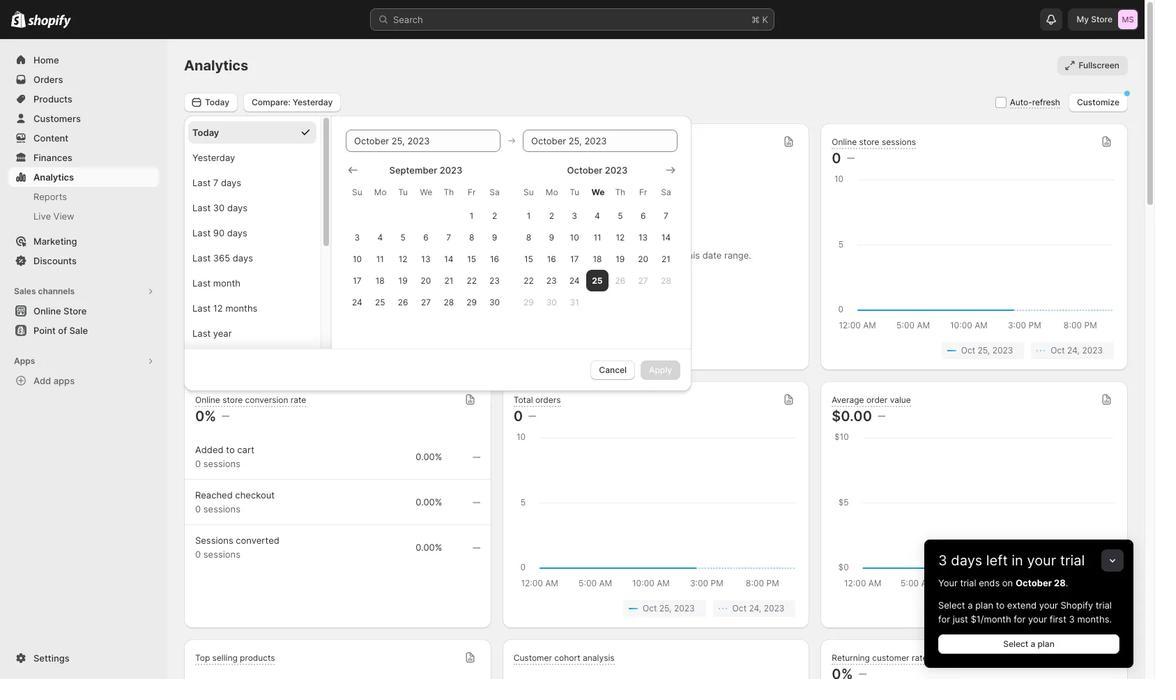 Task type: locate. For each thing, give the bounding box(es) containing it.
1 horizontal spatial 15 button
[[517, 248, 540, 270]]

tu down september
[[398, 187, 408, 197]]

sessions inside added to cart 0 sessions
[[203, 458, 241, 469]]

0 horizontal spatial 24
[[352, 297, 362, 307]]

0.00% for added to cart
[[416, 451, 442, 462]]

0 vertical spatial analytics
[[184, 57, 249, 74]]

customers link
[[8, 109, 159, 128]]

for left just
[[939, 614, 950, 625]]

0 horizontal spatial 15
[[467, 253, 476, 264]]

yesterday up last 7 days
[[192, 152, 235, 163]]

24 for leftmost 24 'button'
[[352, 297, 362, 307]]

13 for the rightmost 13 button
[[639, 232, 648, 242]]

monday element up there
[[540, 180, 563, 205]]

0 vertical spatial 24
[[570, 275, 580, 286]]

2 sa from the left
[[661, 187, 671, 197]]

10 for the right 10 button
[[570, 232, 579, 242]]

1 23 button from the left
[[483, 270, 506, 291]]

last for last 365 days
[[192, 252, 211, 263]]

point of sale
[[33, 325, 88, 336]]

oct for oct 25, 2023 button related to average order value
[[961, 603, 976, 614]]

sessions
[[882, 136, 916, 147], [203, 458, 241, 469], [203, 503, 241, 515], [203, 549, 241, 560]]

store inside "button"
[[64, 305, 87, 317]]

trial right "your"
[[961, 577, 977, 589]]

0 horizontal spatial 12
[[213, 302, 223, 313]]

5 button up no
[[609, 205, 632, 226]]

october inside 3 days left in your trial element
[[1016, 577, 1052, 589]]

october inside grid
[[567, 164, 603, 175]]

2 mo from the left
[[546, 187, 558, 197]]

days right 365
[[233, 252, 253, 263]]

24
[[570, 275, 580, 286], [352, 297, 362, 307]]

1 horizontal spatial 10
[[570, 232, 579, 242]]

0 horizontal spatial 1 button
[[460, 205, 483, 226]]

12 inside button
[[213, 302, 223, 313]]

sessions inside reached checkout 0 sessions
[[203, 503, 241, 515]]

oct 25, 2023 button for online store sessions
[[942, 342, 1025, 359]]

online for 0
[[832, 136, 857, 147]]

days inside 3 days left in your trial dropdown button
[[951, 552, 983, 569]]

1 fr from the left
[[468, 187, 476, 197]]

fr
[[468, 187, 476, 197], [639, 187, 647, 197]]

0 inside sessions converted 0 sessions
[[195, 549, 201, 560]]

20
[[638, 253, 649, 264], [421, 275, 431, 286]]

2 15 button from the left
[[517, 248, 540, 270]]

oct for online store sessions's oct 24, 2023 button
[[1051, 345, 1065, 356]]

0 horizontal spatial mo
[[374, 187, 387, 197]]

11 button
[[586, 226, 609, 248], [369, 248, 392, 270]]

last inside last 30 days button
[[192, 202, 211, 213]]

a up just
[[968, 600, 973, 611]]

0 horizontal spatial 24 button
[[346, 291, 369, 313]]

store up sale
[[64, 305, 87, 317]]

2 2 button from the left
[[540, 205, 563, 226]]

1 vertical spatial 27
[[421, 297, 431, 307]]

1 22 from the left
[[467, 275, 477, 286]]

1 30 button from the left
[[483, 291, 506, 313]]

5 down september
[[401, 232, 406, 242]]

YYYY-MM-DD text field
[[523, 129, 678, 152]]

5 up no
[[618, 210, 623, 221]]

store
[[1091, 14, 1113, 24], [64, 305, 87, 317]]

1 horizontal spatial store
[[860, 136, 880, 147]]

tu
[[398, 187, 408, 197], [570, 187, 579, 197]]

1 horizontal spatial select
[[1004, 639, 1029, 649]]

last up last 30 days
[[192, 177, 211, 188]]

7 button
[[655, 205, 678, 226], [437, 226, 460, 248]]

days inside last 30 days button
[[227, 202, 248, 213]]

oct 25, 2023 button for total orders
[[623, 600, 706, 617]]

1 horizontal spatial 13
[[639, 232, 648, 242]]

2 8 button from the left
[[517, 226, 540, 248]]

0 horizontal spatial to
[[226, 444, 235, 455]]

0 horizontal spatial shopify image
[[11, 11, 26, 28]]

2 horizontal spatial 7
[[664, 210, 669, 221]]

1 8 from the left
[[469, 232, 474, 242]]

auto-refresh
[[1010, 97, 1061, 107]]

list for online store sessions
[[835, 342, 1114, 359]]

1 we from the left
[[420, 187, 433, 197]]

22 button
[[460, 270, 483, 291], [517, 270, 540, 291]]

no change image inside returning customer rate button
[[859, 669, 866, 679]]

1 29 button from the left
[[460, 291, 483, 313]]

a inside 'select a plan to extend your shopify trial for just $1/month for your first 3 months.'
[[968, 600, 973, 611]]

0 horizontal spatial 5 button
[[392, 226, 415, 248]]

24,
[[431, 345, 443, 356], [1068, 345, 1080, 356], [749, 603, 762, 614], [1068, 603, 1080, 614]]

october down yyyy-mm-dd text box
[[567, 164, 603, 175]]

0 horizontal spatial 14 button
[[437, 248, 460, 270]]

1 horizontal spatial 1
[[527, 210, 531, 221]]

compare: yesterday
[[252, 97, 333, 107]]

sunday element for october 2023
[[517, 180, 540, 205]]

0 down total
[[514, 408, 523, 425]]

trial up the . on the bottom right of page
[[1061, 552, 1085, 569]]

extend
[[1008, 600, 1037, 611]]

content
[[33, 132, 68, 144]]

23 button
[[483, 270, 506, 291], [540, 270, 563, 291]]

2 thursday element from the left
[[609, 180, 632, 205]]

1 horizontal spatial 12
[[399, 253, 408, 264]]

marketing link
[[8, 232, 159, 251]]

27 for the left 27 button
[[421, 297, 431, 307]]

thursday element
[[437, 180, 460, 205], [609, 180, 632, 205]]

apps
[[53, 375, 75, 386]]

14 for left 14 button
[[444, 253, 454, 264]]

month
[[213, 277, 241, 288]]

we for september
[[420, 187, 433, 197]]

0 vertical spatial 11
[[594, 232, 601, 242]]

1
[[470, 210, 474, 221], [527, 210, 531, 221]]

0
[[832, 150, 841, 167], [514, 408, 523, 425], [195, 458, 201, 469], [195, 503, 201, 515], [195, 549, 201, 560]]

0 vertical spatial select
[[939, 600, 965, 611]]

1 vertical spatial select
[[1004, 639, 1029, 649]]

1 vertical spatial 28
[[444, 297, 454, 307]]

2 for october 2023
[[549, 210, 554, 221]]

10 for the leftmost 10 button
[[353, 253, 362, 264]]

select down 'select a plan to extend your shopify trial for just $1/month for your first 3 months.'
[[1004, 639, 1029, 649]]

2 0.00% from the top
[[416, 497, 442, 508]]

0 vertical spatial 4
[[595, 210, 600, 221]]

wednesday element for october
[[586, 180, 609, 205]]

today button
[[184, 92, 238, 112]]

days inside last 365 days button
[[233, 252, 253, 263]]

29
[[467, 297, 477, 307], [524, 297, 534, 307]]

store inside "dropdown button"
[[860, 136, 880, 147]]

total orders
[[514, 394, 561, 405]]

2 vertical spatial online
[[195, 394, 220, 405]]

1 horizontal spatial 11
[[594, 232, 601, 242]]

1 vertical spatial today
[[192, 127, 219, 138]]

cancel button
[[591, 360, 635, 380]]

0 vertical spatial 25
[[592, 275, 603, 286]]

tuesday element down september
[[392, 180, 415, 205]]

4 button
[[586, 205, 609, 226], [369, 226, 392, 248]]

plan up '$1/month' on the right of the page
[[976, 600, 994, 611]]

1 vertical spatial a
[[1031, 639, 1036, 649]]

days up last 90 days button
[[227, 202, 248, 213]]

28 inside 3 days left in your trial element
[[1054, 577, 1066, 589]]

rate right the conversion
[[291, 394, 306, 405]]

friday element up found
[[632, 180, 655, 205]]

1 horizontal spatial plan
[[1038, 639, 1055, 649]]

14 for the right 14 button
[[662, 232, 671, 242]]

2 1 button from the left
[[517, 205, 540, 226]]

6 button up found
[[632, 205, 655, 226]]

live
[[33, 211, 51, 222]]

6 last from the top
[[192, 302, 211, 313]]

2 monday element from the left
[[540, 180, 563, 205]]

2 grid from the left
[[517, 163, 678, 313]]

2 sunday element from the left
[[517, 180, 540, 205]]

2 button for september 2023
[[483, 205, 506, 226]]

thursday element down the "september 2023"
[[437, 180, 460, 205]]

1 sa from the left
[[490, 187, 500, 197]]

your up first
[[1040, 600, 1058, 611]]

2 8 from the left
[[526, 232, 531, 242]]

25, for average order value
[[978, 603, 990, 614]]

rate right customer
[[912, 652, 928, 663]]

sunday element
[[346, 180, 369, 205], [517, 180, 540, 205]]

last left 90
[[192, 227, 211, 238]]

1 button for october 2023
[[517, 205, 540, 226]]

1 su from the left
[[352, 187, 362, 197]]

last inside last 365 days button
[[192, 252, 211, 263]]

last up last year
[[192, 302, 211, 313]]

1 horizontal spatial 6
[[641, 210, 646, 221]]

tuesday element for september 2023
[[392, 180, 415, 205]]

oct for oct 24, 2023 button for total orders
[[733, 603, 747, 614]]

conversion
[[245, 394, 288, 405]]

1 vertical spatial 20
[[421, 275, 431, 286]]

select for select a plan
[[1004, 639, 1029, 649]]

customers
[[33, 113, 81, 124]]

1 horizontal spatial friday element
[[632, 180, 655, 205]]

thursday element down october 2023
[[609, 180, 632, 205]]

select up just
[[939, 600, 965, 611]]

1 horizontal spatial 9 button
[[540, 226, 563, 248]]

su for september
[[352, 187, 362, 197]]

0 horizontal spatial friday element
[[460, 180, 483, 205]]

home link
[[8, 50, 159, 70]]

2 2 from the left
[[549, 210, 554, 221]]

customer
[[514, 652, 552, 663]]

0 vertical spatial store
[[1091, 14, 1113, 24]]

1 vertical spatial store
[[64, 305, 87, 317]]

14 button
[[655, 226, 678, 248], [437, 248, 460, 270]]

1 0.00% from the top
[[416, 451, 442, 462]]

1 vertical spatial 11
[[376, 253, 384, 264]]

days up last 30 days
[[221, 177, 241, 188]]

6 down the "september 2023"
[[423, 232, 429, 242]]

last 30 days button
[[188, 196, 317, 219]]

1 vertical spatial $0.00
[[832, 408, 872, 425]]

0 horizontal spatial trial
[[961, 577, 977, 589]]

of
[[58, 325, 67, 336]]

6 for the right 6 button
[[641, 210, 646, 221]]

analytics up today dropdown button
[[184, 57, 249, 74]]

1 last from the top
[[192, 177, 211, 188]]

last inside last month "button"
[[192, 277, 211, 288]]

trial
[[1061, 552, 1085, 569], [961, 577, 977, 589], [1096, 600, 1112, 611]]

last for last 90 days
[[192, 227, 211, 238]]

1 for october 2023
[[527, 210, 531, 221]]

0 vertical spatial 27
[[638, 275, 648, 286]]

1 horizontal spatial 1 button
[[517, 205, 540, 226]]

2 16 button from the left
[[540, 248, 563, 270]]

last inside last 90 days button
[[192, 227, 211, 238]]

total orders button
[[514, 394, 561, 407]]

range.
[[725, 250, 752, 261]]

last 30 days
[[192, 202, 248, 213]]

⌘
[[752, 14, 760, 25]]

tu for september
[[398, 187, 408, 197]]

0 horizontal spatial sa
[[490, 187, 500, 197]]

$0.00 down average at bottom right
[[832, 408, 872, 425]]

0 horizontal spatial 17
[[353, 275, 362, 286]]

last for last 30 days
[[192, 202, 211, 213]]

days for last 30 days
[[227, 202, 248, 213]]

to up '$1/month' on the right of the page
[[996, 600, 1005, 611]]

average
[[832, 394, 864, 405]]

$0.00
[[195, 150, 235, 167], [832, 408, 872, 425]]

yesterday right compare:
[[293, 97, 333, 107]]

2 last from the top
[[192, 202, 211, 213]]

yesterday button
[[188, 146, 317, 168]]

tu for october
[[570, 187, 579, 197]]

1 saturday element from the left
[[483, 180, 506, 205]]

we down the "september 2023"
[[420, 187, 433, 197]]

october 2023
[[567, 164, 628, 175]]

view
[[53, 211, 74, 222]]

my store image
[[1119, 10, 1138, 29]]

19 for rightmost 19 button
[[616, 253, 625, 264]]

your right in at the bottom right of the page
[[1027, 552, 1057, 569]]

1 horizontal spatial 14
[[662, 232, 671, 242]]

today inside dropdown button
[[205, 97, 229, 107]]

1 vertical spatial 19
[[399, 275, 408, 286]]

1 2 button from the left
[[483, 205, 506, 226]]

1 th from the left
[[444, 187, 454, 197]]

to left cart at left bottom
[[226, 444, 235, 455]]

2 23 from the left
[[547, 275, 557, 286]]

marketing
[[33, 236, 77, 247]]

october
[[567, 164, 603, 175], [1016, 577, 1052, 589]]

days
[[221, 177, 241, 188], [227, 202, 248, 213], [227, 227, 247, 238], [233, 252, 253, 263], [951, 552, 983, 569]]

my store
[[1077, 14, 1113, 24]]

1 horizontal spatial a
[[1031, 639, 1036, 649]]

plan inside 'select a plan to extend your shopify trial for just $1/month for your first 3 months.'
[[976, 600, 994, 611]]

a down 'select a plan to extend your shopify trial for just $1/month for your first 3 months.'
[[1031, 639, 1036, 649]]

10 button
[[563, 226, 586, 248], [346, 248, 369, 270]]

to inside added to cart 0 sessions
[[226, 444, 235, 455]]

last left 365
[[192, 252, 211, 263]]

0 horizontal spatial 8
[[469, 232, 474, 242]]

th down the "september 2023"
[[444, 187, 454, 197]]

2 we from the left
[[592, 187, 605, 197]]

converted
[[236, 535, 280, 546]]

on
[[1003, 577, 1013, 589]]

8 button
[[460, 226, 483, 248], [517, 226, 540, 248]]

23 for 2nd 23 button
[[547, 275, 557, 286]]

0 horizontal spatial 14
[[444, 253, 454, 264]]

sa
[[490, 187, 500, 197], [661, 187, 671, 197]]

8
[[469, 232, 474, 242], [526, 232, 531, 242]]

october up extend
[[1016, 577, 1052, 589]]

select inside 'select a plan to extend your shopify trial for just $1/month for your first 3 months.'
[[939, 600, 965, 611]]

1 horizontal spatial 16
[[547, 253, 556, 264]]

monday element
[[369, 180, 392, 205], [540, 180, 563, 205]]

no change image
[[847, 153, 855, 164], [222, 411, 230, 422], [529, 411, 536, 422], [473, 497, 480, 508]]

2 button for october 2023
[[540, 205, 563, 226]]

oct 25, 2023 button
[[305, 342, 388, 359], [942, 342, 1025, 359], [623, 600, 706, 617], [942, 600, 1025, 617]]

1 horizontal spatial tu
[[570, 187, 579, 197]]

0 horizontal spatial 19 button
[[392, 270, 415, 291]]

home
[[33, 54, 59, 66]]

5 button down september
[[392, 226, 415, 248]]

30 for 2nd 30 button from the left
[[546, 297, 557, 307]]

grid
[[346, 163, 506, 313], [517, 163, 678, 313]]

2 30 button from the left
[[540, 291, 563, 313]]

tuesday element down october 2023
[[563, 180, 586, 205]]

for left this
[[670, 250, 682, 261]]

1 horizontal spatial 30 button
[[540, 291, 563, 313]]

1 horizontal spatial 11 button
[[586, 226, 609, 248]]

0 vertical spatial 26
[[615, 275, 626, 286]]

1 friday element from the left
[[460, 180, 483, 205]]

365
[[213, 252, 230, 263]]

add apps button
[[8, 371, 159, 391]]

a for select a plan
[[1031, 639, 1036, 649]]

today
[[205, 97, 229, 107], [192, 127, 219, 138]]

0 vertical spatial today
[[205, 97, 229, 107]]

1 16 button from the left
[[483, 248, 506, 270]]

25, for online store sessions
[[978, 345, 990, 356]]

days right 90
[[227, 227, 247, 238]]

shopify
[[1061, 600, 1094, 611]]

friday element
[[460, 180, 483, 205], [632, 180, 655, 205]]

2 22 from the left
[[524, 275, 534, 286]]

28
[[661, 275, 671, 286], [444, 297, 454, 307], [1054, 577, 1066, 589]]

0 down sessions
[[195, 549, 201, 560]]

0 horizontal spatial 4 button
[[369, 226, 392, 248]]

7 last from the top
[[192, 327, 211, 339]]

online for 0%
[[195, 394, 220, 405]]

th down october 2023
[[615, 187, 626, 197]]

0 horizontal spatial 22 button
[[460, 270, 483, 291]]

4 for the leftmost 4 button
[[378, 232, 383, 242]]

1 tu from the left
[[398, 187, 408, 197]]

last inside last year button
[[192, 327, 211, 339]]

monday element down september
[[369, 180, 392, 205]]

discounts link
[[8, 251, 159, 271]]

plan down first
[[1038, 639, 1055, 649]]

thursday element for september 2023
[[437, 180, 460, 205]]

25, for total orders
[[660, 603, 672, 614]]

2 su from the left
[[524, 187, 534, 197]]

last inside last 7 days button
[[192, 177, 211, 188]]

1 1 button from the left
[[460, 205, 483, 226]]

0 down reached
[[195, 503, 201, 515]]

shopify image
[[11, 11, 26, 28], [28, 14, 71, 28]]

6 button down the "september 2023"
[[415, 226, 437, 248]]

2 saturday element from the left
[[655, 180, 678, 205]]

store inside dropdown button
[[223, 394, 243, 405]]

days inside last 7 days button
[[221, 177, 241, 188]]

last inside last 12 months button
[[192, 302, 211, 313]]

list
[[198, 342, 477, 359], [835, 342, 1114, 359], [516, 600, 796, 617], [835, 600, 1114, 617]]

⌘ k
[[752, 14, 768, 25]]

store
[[860, 136, 880, 147], [223, 394, 243, 405]]

1 horizontal spatial 16 button
[[540, 248, 563, 270]]

0 horizontal spatial 9
[[492, 232, 497, 242]]

22
[[467, 275, 477, 286], [524, 275, 534, 286]]

1 button
[[460, 205, 483, 226], [517, 205, 540, 226]]

0 horizontal spatial october
[[567, 164, 603, 175]]

your left first
[[1029, 614, 1047, 625]]

1 grid from the left
[[346, 163, 506, 313]]

last down last 7 days
[[192, 202, 211, 213]]

0 horizontal spatial 16
[[490, 253, 499, 264]]

0 horizontal spatial tuesday element
[[392, 180, 415, 205]]

3 0.00% from the top
[[416, 542, 442, 553]]

2 9 from the left
[[549, 232, 554, 242]]

15
[[467, 253, 476, 264], [524, 253, 533, 264]]

live view link
[[8, 206, 159, 226]]

tu down october 2023
[[570, 187, 579, 197]]

friday element for september 2023
[[460, 180, 483, 205]]

sunday element for september 2023
[[346, 180, 369, 205]]

2 tu from the left
[[570, 187, 579, 197]]

1 wednesday element from the left
[[415, 180, 437, 205]]

2 tuesday element from the left
[[563, 180, 586, 205]]

wednesday element down october 2023
[[586, 180, 609, 205]]

0 horizontal spatial tu
[[398, 187, 408, 197]]

oct for oct 25, 2023 button corresponding to total orders
[[643, 603, 657, 614]]

1 horizontal spatial $0.00
[[832, 408, 872, 425]]

$0.00 up last 7 days
[[195, 150, 235, 167]]

1 vertical spatial 25
[[375, 297, 385, 307]]

0 horizontal spatial 29
[[467, 297, 477, 307]]

1 tuesday element from the left
[[392, 180, 415, 205]]

0 horizontal spatial 4
[[378, 232, 383, 242]]

0 vertical spatial $0.00
[[195, 150, 235, 167]]

saturday element
[[483, 180, 506, 205], [655, 180, 678, 205]]

19 button
[[609, 248, 632, 270], [392, 270, 415, 291]]

oct 25, 2023 button for average order value
[[942, 600, 1025, 617]]

today inside button
[[192, 127, 219, 138]]

no change image
[[878, 411, 886, 422], [473, 452, 480, 463], [473, 543, 480, 554], [859, 669, 866, 679]]

1 29 from the left
[[467, 297, 477, 307]]

customize
[[1077, 97, 1120, 107]]

online inside online store sessions "dropdown button"
[[832, 136, 857, 147]]

analytics down finances
[[33, 172, 74, 183]]

23 for 1st 23 button from the left
[[490, 275, 500, 286]]

0 vertical spatial 10
[[570, 232, 579, 242]]

1 sunday element from the left
[[346, 180, 369, 205]]

2 friday element from the left
[[632, 180, 655, 205]]

1 mo from the left
[[374, 187, 387, 197]]

2 29 from the left
[[524, 297, 534, 307]]

top
[[195, 652, 210, 663]]

1 1 from the left
[[470, 210, 474, 221]]

today down today dropdown button
[[192, 127, 219, 138]]

0 down "added"
[[195, 458, 201, 469]]

months
[[226, 302, 258, 313]]

24 for the rightmost 24 'button'
[[570, 275, 580, 286]]

store right the "my"
[[1091, 14, 1113, 24]]

we down october 2023
[[592, 187, 605, 197]]

0 vertical spatial store
[[860, 136, 880, 147]]

2 29 button from the left
[[517, 291, 540, 313]]

today up today button
[[205, 97, 229, 107]]

wednesday element
[[415, 180, 437, 205], [586, 180, 609, 205]]

0 horizontal spatial 28
[[444, 297, 454, 307]]

1 horizontal spatial trial
[[1061, 552, 1085, 569]]

29 for 1st 29 button
[[467, 297, 477, 307]]

2 wednesday element from the left
[[586, 180, 609, 205]]

days up "your"
[[951, 552, 983, 569]]

2 1 from the left
[[527, 210, 531, 221]]

1 horizontal spatial 10 button
[[563, 226, 586, 248]]

1 horizontal spatial 20 button
[[632, 248, 655, 270]]

last for last month
[[192, 277, 211, 288]]

last left month
[[192, 277, 211, 288]]

last for last year
[[192, 327, 211, 339]]

oct 24, 2023 for total orders
[[733, 603, 785, 614]]

for down extend
[[1014, 614, 1026, 625]]

0 horizontal spatial 11 button
[[369, 248, 392, 270]]

days for last 365 days
[[233, 252, 253, 263]]

6
[[641, 210, 646, 221], [423, 232, 429, 242]]

1 horizontal spatial 8
[[526, 232, 531, 242]]

6 up found
[[641, 210, 646, 221]]

1 horizontal spatial 7
[[447, 232, 451, 242]]

0 horizontal spatial 8 button
[[460, 226, 483, 248]]

0 horizontal spatial 1
[[470, 210, 474, 221]]

select a plan to extend your shopify trial for just $1/month for your first 3 months.
[[939, 600, 1112, 625]]

6 button
[[632, 205, 655, 226], [415, 226, 437, 248]]

channels
[[38, 286, 75, 296]]

wednesday element down the "september 2023"
[[415, 180, 437, 205]]

oct 24, 2023 button
[[395, 342, 477, 359], [1032, 342, 1114, 359], [713, 600, 796, 617], [1032, 600, 1114, 617]]

2 th from the left
[[615, 187, 626, 197]]

1 horizontal spatial 12 button
[[609, 226, 632, 248]]

oct 24, 2023 button for average order value
[[1032, 600, 1114, 617]]

orders
[[33, 74, 63, 85]]

list for total orders
[[516, 600, 796, 617]]

friday element down the "september 2023"
[[460, 180, 483, 205]]

days inside last 90 days button
[[227, 227, 247, 238]]

list for average order value
[[835, 600, 1114, 617]]

tuesday element
[[392, 180, 415, 205], [563, 180, 586, 205]]

0 horizontal spatial store
[[223, 394, 243, 405]]

online inside online store conversion rate dropdown button
[[195, 394, 220, 405]]

0 horizontal spatial store
[[64, 305, 87, 317]]

1 horizontal spatial 17 button
[[563, 248, 586, 270]]

1 23 from the left
[[490, 275, 500, 286]]

no change image for online store sessions
[[847, 153, 855, 164]]

18 for leftmost '18' button
[[376, 275, 385, 286]]

1 monday element from the left
[[369, 180, 392, 205]]

0 vertical spatial 28
[[661, 275, 671, 286]]

trial up months.
[[1096, 600, 1112, 611]]

2023
[[440, 164, 463, 175], [605, 164, 628, 175], [356, 345, 377, 356], [446, 345, 466, 356], [993, 345, 1013, 356], [1083, 345, 1103, 356], [674, 603, 695, 614], [764, 603, 785, 614], [993, 603, 1013, 614], [1083, 603, 1103, 614]]

2 horizontal spatial trial
[[1096, 600, 1112, 611]]

last 7 days button
[[188, 171, 317, 194]]

1 thursday element from the left
[[437, 180, 460, 205]]

customize button
[[1069, 92, 1128, 112]]

1 button for september 2023
[[460, 205, 483, 226]]

2 23 button from the left
[[540, 270, 563, 291]]

25 for 25 button to the left
[[375, 297, 385, 307]]

28 for 28 'button' to the right
[[661, 275, 671, 286]]

0 vertical spatial yesterday
[[293, 97, 333, 107]]

3 last from the top
[[192, 227, 211, 238]]

5 button
[[609, 205, 632, 226], [392, 226, 415, 248]]

cart
[[237, 444, 254, 455]]

last left year
[[192, 327, 211, 339]]

2 fr from the left
[[639, 187, 647, 197]]

sessions inside sessions converted 0 sessions
[[203, 549, 241, 560]]

1 8 button from the left
[[460, 226, 483, 248]]

5 last from the top
[[192, 277, 211, 288]]

1 2 from the left
[[492, 210, 497, 221]]

30 button
[[483, 291, 506, 313], [540, 291, 563, 313]]

4 last from the top
[[192, 252, 211, 263]]

sa for september 2023
[[490, 187, 500, 197]]



Task type: vqa. For each thing, say whether or not it's contained in the screenshot.


Task type: describe. For each thing, give the bounding box(es) containing it.
trial inside 'select a plan to extend your shopify trial for just $1/month for your first 3 months.'
[[1096, 600, 1112, 611]]

2 vertical spatial 7
[[447, 232, 451, 242]]

cancel
[[599, 364, 627, 375]]

reached
[[195, 490, 233, 501]]

3 inside 'select a plan to extend your shopify trial for just $1/month for your first 3 months.'
[[1069, 614, 1075, 625]]

online store sessions button
[[832, 136, 916, 149]]

data
[[621, 250, 640, 261]]

plan for select a plan
[[1038, 639, 1055, 649]]

returning customer rate button
[[821, 639, 1128, 679]]

2 22 button from the left
[[517, 270, 540, 291]]

11 for leftmost 11 button
[[376, 253, 384, 264]]

analytics link
[[8, 167, 159, 187]]

top selling products button
[[184, 639, 491, 679]]

today button
[[188, 121, 317, 143]]

online store
[[33, 305, 87, 317]]

mo for october
[[546, 187, 558, 197]]

added to cart 0 sessions
[[195, 444, 254, 469]]

compare:
[[252, 97, 291, 107]]

store for 0
[[860, 136, 880, 147]]

september 2023
[[390, 164, 463, 175]]

select a plan link
[[939, 635, 1120, 654]]

top selling products button
[[195, 652, 275, 665]]

0 horizontal spatial 13 button
[[415, 248, 437, 270]]

YYYY-MM-DD text field
[[346, 129, 501, 152]]

thursday element for october 2023
[[609, 180, 632, 205]]

finances link
[[8, 148, 159, 167]]

0 horizontal spatial 27 button
[[415, 291, 437, 313]]

1 vertical spatial 7
[[664, 210, 669, 221]]

1 horizontal spatial 17
[[570, 253, 579, 264]]

fullscreen
[[1079, 60, 1120, 70]]

oct 24, 2023 for online store sessions
[[1051, 345, 1103, 356]]

1 15 from the left
[[467, 253, 476, 264]]

last 90 days button
[[188, 221, 317, 244]]

22 for first 22 button from the left
[[467, 275, 477, 286]]

just
[[953, 614, 968, 625]]

0 horizontal spatial 21 button
[[437, 270, 460, 291]]

plan for select a plan to extend your shopify trial for just $1/month for your first 3 months.
[[976, 600, 994, 611]]

friday element for october 2023
[[632, 180, 655, 205]]

0 vertical spatial 20
[[638, 253, 649, 264]]

september
[[390, 164, 437, 175]]

your trial ends on october 28 .
[[939, 577, 1069, 589]]

29 for second 29 button from left
[[524, 297, 534, 307]]

8 for 1st the 8 button from the left
[[469, 232, 474, 242]]

1 horizontal spatial 28 button
[[655, 270, 678, 291]]

7 inside button
[[213, 177, 218, 188]]

online store button
[[0, 301, 167, 321]]

added
[[195, 444, 224, 455]]

last 12 months
[[192, 302, 258, 313]]

no change image for total orders
[[529, 411, 536, 422]]

online store sessions
[[832, 136, 916, 147]]

24, for average order value
[[1068, 603, 1080, 614]]

products
[[240, 652, 275, 663]]

1 horizontal spatial 26
[[615, 275, 626, 286]]

1 horizontal spatial 7 button
[[655, 205, 678, 226]]

1 horizontal spatial shopify image
[[28, 14, 71, 28]]

2 9 button from the left
[[540, 226, 563, 248]]

1 9 from the left
[[492, 232, 497, 242]]

orders link
[[8, 70, 159, 89]]

days for last 7 days
[[221, 177, 241, 188]]

25 for rightmost 25 button
[[592, 275, 603, 286]]

0 horizontal spatial 5
[[401, 232, 406, 242]]

returning customer rate
[[832, 652, 928, 663]]

add
[[33, 375, 51, 386]]

refresh
[[1033, 97, 1061, 107]]

no change image for online store conversion rate
[[222, 411, 230, 422]]

3 days left in your trial button
[[925, 540, 1134, 569]]

sa for october 2023
[[661, 187, 671, 197]]

31
[[570, 297, 579, 307]]

1 horizontal spatial for
[[939, 614, 950, 625]]

reports
[[33, 191, 67, 202]]

select for select a plan to extend your shopify trial for just $1/month for your first 3 months.
[[939, 600, 965, 611]]

average order value button
[[832, 394, 911, 407]]

last 90 days
[[192, 227, 247, 238]]

customer cohort analysis button
[[503, 639, 810, 679]]

.
[[1066, 577, 1069, 589]]

oct 25, 2023 for total orders
[[643, 603, 695, 614]]

a for select a plan to extend your shopify trial for just $1/month for your first 3 months.
[[968, 600, 973, 611]]

search
[[393, 14, 423, 25]]

1 horizontal spatial 18 button
[[586, 248, 609, 270]]

monday element for october
[[540, 180, 563, 205]]

date
[[703, 250, 722, 261]]

0 down online store sessions "dropdown button"
[[832, 150, 841, 167]]

your
[[939, 577, 958, 589]]

18 for '18' button to the right
[[593, 253, 602, 264]]

returning
[[832, 652, 870, 663]]

1 vertical spatial trial
[[961, 577, 977, 589]]

sales
[[14, 286, 36, 296]]

1 horizontal spatial 4 button
[[586, 205, 609, 226]]

1 vertical spatial 12
[[399, 253, 408, 264]]

last 365 days
[[192, 252, 253, 263]]

trial inside dropdown button
[[1061, 552, 1085, 569]]

store for my store
[[1091, 14, 1113, 24]]

0 horizontal spatial 26 button
[[392, 291, 415, 313]]

oct 25, 2023 for average order value
[[961, 603, 1013, 614]]

th for october 2023
[[615, 187, 626, 197]]

8 for first the 8 button from the right
[[526, 232, 531, 242]]

store for 0%
[[223, 394, 243, 405]]

27 for the right 27 button
[[638, 275, 648, 286]]

su for october
[[524, 187, 534, 197]]

2 for september 2023
[[492, 210, 497, 221]]

online store link
[[8, 301, 159, 321]]

yesterday inside 'dropdown button'
[[293, 97, 333, 107]]

0 horizontal spatial 12 button
[[392, 248, 415, 270]]

0 horizontal spatial 28 button
[[437, 291, 460, 313]]

value
[[890, 394, 911, 405]]

grid containing september
[[346, 163, 506, 313]]

last for last 7 days
[[192, 177, 211, 188]]

1 horizontal spatial 21
[[662, 253, 671, 264]]

last year button
[[188, 322, 317, 344]]

fr for october 2023
[[639, 187, 647, 197]]

point
[[33, 325, 56, 336]]

wednesday element for september
[[415, 180, 437, 205]]

1 16 from the left
[[490, 253, 499, 264]]

add apps
[[33, 375, 75, 386]]

1 horizontal spatial 5 button
[[609, 205, 632, 226]]

1 vertical spatial your
[[1040, 600, 1058, 611]]

0 horizontal spatial 17 button
[[346, 270, 369, 291]]

yesterday inside "button"
[[192, 152, 235, 163]]

sale
[[69, 325, 88, 336]]

sessions inside "dropdown button"
[[882, 136, 916, 147]]

live view
[[33, 211, 74, 222]]

k
[[763, 14, 768, 25]]

your inside dropdown button
[[1027, 552, 1057, 569]]

ends
[[979, 577, 1000, 589]]

mo for september
[[374, 187, 387, 197]]

6 for the leftmost 6 button
[[423, 232, 429, 242]]

1 horizontal spatial 14 button
[[655, 226, 678, 248]]

we for october
[[592, 187, 605, 197]]

1 horizontal spatial 27 button
[[632, 270, 655, 291]]

found
[[643, 250, 668, 261]]

0 horizontal spatial 10 button
[[346, 248, 369, 270]]

online store conversion rate
[[195, 394, 306, 405]]

monday element for september
[[369, 180, 392, 205]]

90
[[213, 227, 225, 238]]

1 horizontal spatial 25 button
[[586, 270, 609, 291]]

reports link
[[8, 187, 159, 206]]

orders
[[535, 394, 561, 405]]

0.00% for reached checkout
[[416, 497, 442, 508]]

apps button
[[8, 351, 159, 371]]

oct for average order value oct 24, 2023 button
[[1051, 603, 1065, 614]]

point of sale button
[[0, 321, 167, 340]]

oct for oct 25, 2023 button for online store sessions
[[961, 345, 976, 356]]

1 horizontal spatial 3 button
[[563, 205, 586, 226]]

settings link
[[8, 649, 159, 668]]

selling
[[212, 652, 238, 663]]

saturday element for september 2023
[[483, 180, 506, 205]]

select a plan
[[1004, 639, 1055, 649]]

1 22 button from the left
[[460, 270, 483, 291]]

4 for 4 button to the right
[[595, 210, 600, 221]]

1 horizontal spatial 19 button
[[609, 248, 632, 270]]

store for online store
[[64, 305, 87, 317]]

first
[[1050, 614, 1067, 625]]

1 vertical spatial analytics
[[33, 172, 74, 183]]

customer cohort analysis
[[514, 652, 615, 663]]

oct 25, 2023 for online store sessions
[[961, 345, 1013, 356]]

this
[[685, 250, 700, 261]]

30 inside last 30 days button
[[213, 202, 225, 213]]

returning customer rate button
[[832, 652, 928, 665]]

checkout
[[235, 490, 275, 501]]

0 horizontal spatial 18 button
[[369, 270, 392, 291]]

0 horizontal spatial 3 button
[[346, 226, 369, 248]]

auto-
[[1010, 97, 1033, 107]]

0 horizontal spatial 7 button
[[437, 226, 460, 248]]

1 horizontal spatial 26 button
[[609, 270, 632, 291]]

0 inside reached checkout 0 sessions
[[195, 503, 201, 515]]

1 horizontal spatial 5
[[618, 210, 623, 221]]

1 horizontal spatial analytics
[[184, 57, 249, 74]]

no
[[608, 250, 619, 261]]

24, for total orders
[[749, 603, 762, 614]]

grid containing october
[[517, 163, 678, 313]]

1 for september 2023
[[470, 210, 474, 221]]

oct 24, 2023 button for total orders
[[713, 600, 796, 617]]

saturday element for october 2023
[[655, 180, 678, 205]]

0 horizontal spatial 20 button
[[415, 270, 437, 291]]

last 365 days button
[[188, 247, 317, 269]]

year
[[213, 327, 232, 339]]

rate inside dropdown button
[[912, 652, 928, 663]]

days for last 90 days
[[227, 227, 247, 238]]

1 15 button from the left
[[460, 248, 483, 270]]

1 horizontal spatial 13 button
[[632, 226, 655, 248]]

1 horizontal spatial 6 button
[[632, 205, 655, 226]]

1 horizontal spatial 21 button
[[655, 248, 678, 270]]

tuesday element for october 2023
[[563, 180, 586, 205]]

24, for online store sessions
[[1068, 345, 1080, 356]]

sessions
[[195, 535, 233, 546]]

1 9 button from the left
[[483, 226, 506, 248]]

2 horizontal spatial for
[[1014, 614, 1026, 625]]

1 horizontal spatial 24 button
[[563, 270, 586, 291]]

my
[[1077, 14, 1089, 24]]

1 vertical spatial 21
[[444, 275, 453, 286]]

0 horizontal spatial 26
[[398, 297, 408, 307]]

to inside 'select a plan to extend your shopify trial for just $1/month for your first 3 months.'
[[996, 600, 1005, 611]]

31 button
[[563, 291, 586, 313]]

0 inside added to cart 0 sessions
[[195, 458, 201, 469]]

top selling products
[[195, 652, 275, 663]]

oct 24, 2023 for average order value
[[1051, 603, 1103, 614]]

11 for the right 11 button
[[594, 232, 601, 242]]

3 days left in your trial element
[[925, 576, 1134, 668]]

0 horizontal spatial 6 button
[[415, 226, 437, 248]]

analysis
[[583, 652, 615, 663]]

30 for 2nd 30 button from the right
[[489, 297, 500, 307]]

2 16 from the left
[[547, 253, 556, 264]]

19 for left 19 button
[[399, 275, 408, 286]]

3 days left in your trial
[[939, 552, 1085, 569]]

last month
[[192, 277, 241, 288]]

apps
[[14, 356, 35, 366]]

online inside online store link
[[33, 305, 61, 317]]

0.00% for sessions converted
[[416, 542, 442, 553]]

there
[[561, 250, 586, 261]]

28 for left 28 'button'
[[444, 297, 454, 307]]

0 vertical spatial 12
[[616, 232, 625, 242]]

22 for second 22 button from the left
[[524, 275, 534, 286]]

for inside button
[[670, 250, 682, 261]]

settings
[[33, 653, 70, 664]]

3 inside dropdown button
[[939, 552, 947, 569]]

2 15 from the left
[[524, 253, 533, 264]]

rate inside dropdown button
[[291, 394, 306, 405]]

0 horizontal spatial 25 button
[[369, 291, 392, 313]]

2 vertical spatial your
[[1029, 614, 1047, 625]]



